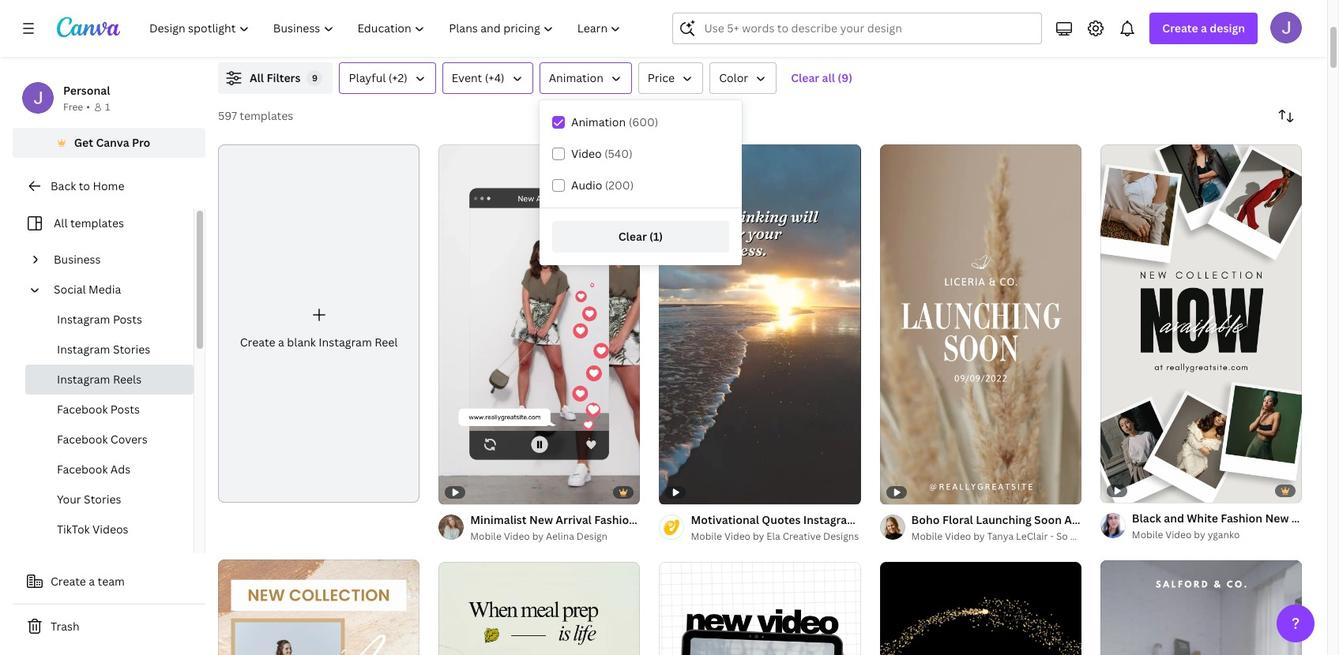 Task type: describe. For each thing, give the bounding box(es) containing it.
instagram posts
[[57, 312, 142, 327]]

black
[[1132, 511, 1162, 526]]

by inside motivational quotes instagram reel video mobile video by ela creative designs
[[753, 530, 765, 544]]

launching
[[976, 513, 1032, 528]]

videos
[[92, 522, 129, 537]]

a for blank
[[278, 335, 284, 350]]

facebook ads link
[[25, 455, 194, 485]]

motivational
[[691, 513, 760, 528]]

create a blank instagram reel element
[[218, 145, 420, 503]]

all for all templates
[[54, 216, 68, 231]]

tanya
[[988, 530, 1014, 544]]

mobile inside motivational quotes instagram reel video mobile video by ela creative designs
[[691, 530, 722, 544]]

(200)
[[605, 178, 634, 193]]

by inside black and white fashion new collectio mobile video by yganko
[[1194, 528, 1206, 542]]

facebook for facebook covers
[[57, 432, 108, 447]]

free •
[[63, 100, 90, 114]]

Sort by button
[[1271, 100, 1302, 132]]

video up audio
[[571, 146, 602, 161]]

1
[[105, 100, 110, 114]]

597 templates
[[218, 108, 293, 123]]

playful (+2) button
[[339, 62, 436, 94]]

your
[[57, 492, 81, 507]]

9 filter options selected element
[[307, 70, 323, 86]]

create for create a blank instagram reel
[[240, 335, 276, 350]]

(1)
[[650, 229, 663, 244]]

stories for instagram stories
[[113, 342, 150, 357]]

black and white fashion new collectio link
[[1132, 510, 1340, 528]]

(9)
[[838, 70, 853, 85]]

mobile video by ela creative designs link
[[691, 529, 861, 545]]

(+2)
[[389, 70, 408, 85]]

clear for clear all (9)
[[791, 70, 820, 85]]

instagram inside instagram stories link
[[57, 342, 110, 357]]

(540)
[[605, 146, 633, 161]]

playful
[[349, 70, 386, 85]]

video up yganko
[[1190, 513, 1221, 528]]

templates for all templates
[[70, 216, 124, 231]]

promo
[[669, 513, 705, 528]]

mobile video by yganko link
[[1132, 528, 1302, 544]]

clear all (9)
[[791, 70, 853, 85]]

video inside black and white fashion new collectio mobile video by yganko
[[1166, 528, 1192, 542]]

animation for animation (600)
[[571, 115, 626, 130]]

trash link
[[13, 612, 205, 643]]

video (540)
[[571, 146, 633, 161]]

facebook posts link
[[25, 395, 194, 425]]

motivational quotes instagram reel video mobile video by ela creative designs
[[691, 513, 917, 544]]

by inside 'boho floral launching soon announcement mobile video mobile video by tanya leclair - so swell studio'
[[974, 530, 985, 544]]

back to home link
[[13, 171, 205, 202]]

a for team
[[89, 575, 95, 590]]

leclair
[[1016, 530, 1048, 544]]

clear for clear (1)
[[619, 229, 647, 244]]

stories for your stories
[[84, 492, 121, 507]]

white
[[1187, 511, 1219, 526]]

color button
[[710, 62, 777, 94]]

instagram stories link
[[25, 335, 194, 365]]

back
[[51, 179, 76, 194]]

ads
[[110, 462, 131, 477]]

aelina
[[546, 530, 574, 544]]

animation button
[[540, 62, 632, 94]]

video left floral
[[886, 513, 917, 528]]

facebook for facebook ads
[[57, 462, 108, 477]]

tiktok
[[57, 522, 90, 537]]

team
[[98, 575, 125, 590]]

arrival
[[556, 513, 592, 528]]

business
[[54, 252, 101, 267]]

business link
[[47, 245, 184, 275]]

facebook posts
[[57, 402, 140, 417]]

create for create a team
[[51, 575, 86, 590]]

event (+4)
[[452, 70, 505, 85]]

all for all filters
[[250, 70, 264, 85]]

creative
[[783, 530, 821, 544]]

audio
[[571, 178, 603, 193]]

minimalist new arrival fashion shop promo instagram reel link
[[470, 512, 788, 529]]

social media link
[[47, 275, 184, 305]]

create a blank instagram reel link
[[218, 145, 420, 503]]

instagram inside create a blank instagram reel element
[[319, 335, 372, 350]]

boho
[[912, 513, 940, 528]]

pro
[[132, 135, 150, 150]]

facebook ads
[[57, 462, 131, 477]]

mobile video by tanya leclair - so swell studio link
[[912, 529, 1127, 545]]

design
[[577, 530, 608, 544]]

all templates link
[[22, 209, 184, 239]]

filters
[[267, 70, 301, 85]]

motivational quotes instagram reel video link
[[691, 512, 917, 529]]

price button
[[638, 62, 704, 94]]

create for create a design
[[1163, 21, 1199, 36]]

home
[[93, 179, 124, 194]]

blank
[[287, 335, 316, 350]]

new inside the minimalist new arrival fashion shop promo instagram reel mobile video by aelina design
[[530, 513, 553, 528]]

boho floral launching soon announcement mobile video link
[[912, 512, 1221, 529]]

event
[[452, 70, 482, 85]]

shop
[[639, 513, 667, 528]]

create a team button
[[13, 567, 205, 598]]

personal
[[63, 83, 110, 98]]

color
[[719, 70, 749, 85]]

instagram up facebook posts
[[57, 372, 110, 387]]

mobile video by aelina design link
[[470, 529, 640, 545]]

event (+4) button
[[442, 62, 533, 94]]

video down motivational
[[725, 530, 751, 544]]

announcement
[[1065, 513, 1148, 528]]



Task type: vqa. For each thing, say whether or not it's contained in the screenshot.
New's Fashion
yes



Task type: locate. For each thing, give the bounding box(es) containing it.
by
[[1194, 528, 1206, 542], [532, 530, 544, 544], [753, 530, 765, 544], [974, 530, 985, 544]]

a left design
[[1201, 21, 1208, 36]]

new left 'collectio'
[[1266, 511, 1289, 526]]

animation for animation
[[549, 70, 604, 85]]

a for design
[[1201, 21, 1208, 36]]

1 vertical spatial posts
[[110, 402, 140, 417]]

new inside black and white fashion new collectio mobile video by yganko
[[1266, 511, 1289, 526]]

1 facebook from the top
[[57, 402, 108, 417]]

designs
[[824, 530, 859, 544]]

1 horizontal spatial all
[[250, 70, 264, 85]]

covers
[[110, 432, 148, 447]]

1 vertical spatial animation
[[571, 115, 626, 130]]

0 horizontal spatial all
[[54, 216, 68, 231]]

animation
[[549, 70, 604, 85], [571, 115, 626, 130]]

facebook covers
[[57, 432, 148, 447]]

instagram down "social media"
[[57, 312, 110, 327]]

soon
[[1035, 513, 1062, 528]]

tiktok videos link
[[25, 515, 194, 545]]

0 vertical spatial a
[[1201, 21, 1208, 36]]

social
[[54, 282, 86, 297]]

all left filters
[[250, 70, 264, 85]]

canva
[[96, 135, 129, 150]]

templates down back to home
[[70, 216, 124, 231]]

0 vertical spatial posts
[[113, 312, 142, 327]]

instagram posts link
[[25, 305, 194, 335]]

clear
[[791, 70, 820, 85], [619, 229, 647, 244]]

by left "tanya"
[[974, 530, 985, 544]]

by inside the minimalist new arrival fashion shop promo instagram reel mobile video by aelina design
[[532, 530, 544, 544]]

clear left (1)
[[619, 229, 647, 244]]

mobile inside the minimalist new arrival fashion shop promo instagram reel mobile video by aelina design
[[470, 530, 502, 544]]

0 vertical spatial all
[[250, 70, 264, 85]]

reels
[[113, 372, 142, 387]]

create a design
[[1163, 21, 1246, 36]]

video down floral
[[945, 530, 971, 544]]

1 vertical spatial a
[[278, 335, 284, 350]]

2 facebook from the top
[[57, 432, 108, 447]]

clear (1) button
[[552, 221, 729, 253]]

trash
[[51, 620, 80, 635]]

design
[[1210, 21, 1246, 36]]

free
[[63, 100, 83, 114]]

clear left all
[[791, 70, 820, 85]]

1 horizontal spatial fashion
[[1221, 511, 1263, 526]]

get canva pro button
[[13, 128, 205, 158]]

fashion up yganko
[[1221, 511, 1263, 526]]

fashion for new
[[1221, 511, 1263, 526]]

create a blank instagram reel
[[240, 335, 398, 350]]

Search search field
[[705, 13, 1032, 43]]

facebook down instagram reels
[[57, 402, 108, 417]]

1 horizontal spatial clear
[[791, 70, 820, 85]]

1 horizontal spatial create
[[240, 335, 276, 350]]

quotes
[[762, 513, 801, 528]]

ela
[[767, 530, 781, 544]]

posts down reels
[[110, 402, 140, 417]]

your stories
[[57, 492, 121, 507]]

9
[[312, 72, 318, 84]]

by left ela
[[753, 530, 765, 544]]

so
[[1057, 530, 1068, 544]]

and
[[1164, 511, 1185, 526]]

instagram right blank
[[319, 335, 372, 350]]

597
[[218, 108, 237, 123]]

animation up video (540)
[[571, 115, 626, 130]]

0 vertical spatial create
[[1163, 21, 1199, 36]]

create a team
[[51, 575, 125, 590]]

0 vertical spatial clear
[[791, 70, 820, 85]]

get
[[74, 135, 93, 150]]

all filters
[[250, 70, 301, 85]]

your stories link
[[25, 485, 194, 515]]

fashion up "design"
[[594, 513, 636, 528]]

fashion inside black and white fashion new collectio mobile video by yganko
[[1221, 511, 1263, 526]]

instagram up mobile video by ela creative designs link
[[707, 513, 762, 528]]

0 horizontal spatial fashion
[[594, 513, 636, 528]]

to
[[79, 179, 90, 194]]

clear (1)
[[619, 229, 663, 244]]

0 horizontal spatial create
[[51, 575, 86, 590]]

instagram
[[57, 312, 110, 327], [319, 335, 372, 350], [57, 342, 110, 357], [57, 372, 110, 387], [707, 513, 762, 528], [804, 513, 858, 528]]

stories down facebook ads link
[[84, 492, 121, 507]]

create inside button
[[51, 575, 86, 590]]

templates for 597 templates
[[240, 108, 293, 123]]

reel inside the minimalist new arrival fashion shop promo instagram reel mobile video by aelina design
[[764, 513, 788, 528]]

fashion inside the minimalist new arrival fashion shop promo instagram reel mobile video by aelina design
[[594, 513, 636, 528]]

a left blank
[[278, 335, 284, 350]]

1 vertical spatial all
[[54, 216, 68, 231]]

tiktok videos
[[57, 522, 129, 537]]

None search field
[[673, 13, 1043, 44]]

a inside dropdown button
[[1201, 21, 1208, 36]]

collectio
[[1292, 511, 1340, 526]]

video down and
[[1166, 528, 1192, 542]]

1 vertical spatial clear
[[619, 229, 647, 244]]

minimalist new arrival fashion shop promo instagram reel mobile video by aelina design
[[470, 513, 788, 544]]

facebook up facebook ads at the left of page
[[57, 432, 108, 447]]

2 vertical spatial facebook
[[57, 462, 108, 477]]

top level navigation element
[[139, 13, 635, 44]]

mobile inside black and white fashion new collectio mobile video by yganko
[[1132, 528, 1164, 542]]

fashion
[[1221, 511, 1263, 526], [594, 513, 636, 528]]

0 horizontal spatial reel
[[375, 335, 398, 350]]

0 horizontal spatial a
[[89, 575, 95, 590]]

0 horizontal spatial templates
[[70, 216, 124, 231]]

0 vertical spatial stories
[[113, 342, 150, 357]]

1 vertical spatial create
[[240, 335, 276, 350]]

create left blank
[[240, 335, 276, 350]]

video down minimalist
[[504, 530, 530, 544]]

(600)
[[629, 115, 659, 130]]

audio (200)
[[571, 178, 634, 193]]

instagram up instagram reels
[[57, 342, 110, 357]]

create inside dropdown button
[[1163, 21, 1199, 36]]

1 horizontal spatial new
[[1266, 511, 1289, 526]]

create left design
[[1163, 21, 1199, 36]]

a left team
[[89, 575, 95, 590]]

stories inside "link"
[[84, 492, 121, 507]]

instagram reels
[[57, 372, 142, 387]]

0 vertical spatial animation
[[549, 70, 604, 85]]

instagram inside instagram posts 'link'
[[57, 312, 110, 327]]

1 vertical spatial facebook
[[57, 432, 108, 447]]

facebook up your stories
[[57, 462, 108, 477]]

new up mobile video by aelina design link
[[530, 513, 553, 528]]

new
[[1266, 511, 1289, 526], [530, 513, 553, 528]]

2 vertical spatial a
[[89, 575, 95, 590]]

by down white
[[1194, 528, 1206, 542]]

instagram inside motivational quotes instagram reel video mobile video by ela creative designs
[[804, 513, 858, 528]]

reel inside motivational quotes instagram reel video mobile video by ela creative designs
[[860, 513, 884, 528]]

all
[[822, 70, 835, 85]]

create a design button
[[1150, 13, 1258, 44]]

create left team
[[51, 575, 86, 590]]

•
[[86, 100, 90, 114]]

2 horizontal spatial reel
[[860, 513, 884, 528]]

facebook for facebook posts
[[57, 402, 108, 417]]

reel
[[375, 335, 398, 350], [764, 513, 788, 528], [860, 513, 884, 528]]

1 vertical spatial stories
[[84, 492, 121, 507]]

boho floral launching soon announcement mobile video mobile video by tanya leclair - so swell studio
[[912, 513, 1221, 544]]

yganko
[[1208, 528, 1240, 542]]

posts for facebook posts
[[110, 402, 140, 417]]

-
[[1051, 530, 1054, 544]]

0 vertical spatial facebook
[[57, 402, 108, 417]]

a
[[1201, 21, 1208, 36], [278, 335, 284, 350], [89, 575, 95, 590]]

stories up reels
[[113, 342, 150, 357]]

1 horizontal spatial reel
[[764, 513, 788, 528]]

jacob simon image
[[1271, 12, 1302, 43]]

animation inside button
[[549, 70, 604, 85]]

price
[[648, 70, 675, 85]]

3 facebook from the top
[[57, 462, 108, 477]]

instagram inside the minimalist new arrival fashion shop promo instagram reel mobile video by aelina design
[[707, 513, 762, 528]]

playful (+2)
[[349, 70, 408, 85]]

posts for instagram posts
[[113, 312, 142, 327]]

all down back on the top of the page
[[54, 216, 68, 231]]

social media
[[54, 282, 121, 297]]

0 vertical spatial templates
[[240, 108, 293, 123]]

1 horizontal spatial templates
[[240, 108, 293, 123]]

posts inside 'link'
[[113, 312, 142, 327]]

2 horizontal spatial a
[[1201, 21, 1208, 36]]

facebook covers link
[[25, 425, 194, 455]]

clear all (9) button
[[783, 62, 861, 94]]

get canva pro
[[74, 135, 150, 150]]

1 horizontal spatial a
[[278, 335, 284, 350]]

2 horizontal spatial create
[[1163, 21, 1199, 36]]

fashion for shop
[[594, 513, 636, 528]]

templates down all filters
[[240, 108, 293, 123]]

minimalist
[[470, 513, 527, 528]]

templates
[[240, 108, 293, 123], [70, 216, 124, 231]]

all templates
[[54, 216, 124, 231]]

instagram up designs
[[804, 513, 858, 528]]

a inside button
[[89, 575, 95, 590]]

0 horizontal spatial new
[[530, 513, 553, 528]]

animation up animation (600)
[[549, 70, 604, 85]]

swell
[[1071, 530, 1095, 544]]

2 vertical spatial create
[[51, 575, 86, 590]]

posts
[[113, 312, 142, 327], [110, 402, 140, 417]]

0 horizontal spatial clear
[[619, 229, 647, 244]]

by left aelina
[[532, 530, 544, 544]]

posts down social media link
[[113, 312, 142, 327]]

1 vertical spatial templates
[[70, 216, 124, 231]]

black and white fashion new collectio mobile video by yganko
[[1132, 511, 1340, 542]]

video inside the minimalist new arrival fashion shop promo instagram reel mobile video by aelina design
[[504, 530, 530, 544]]



